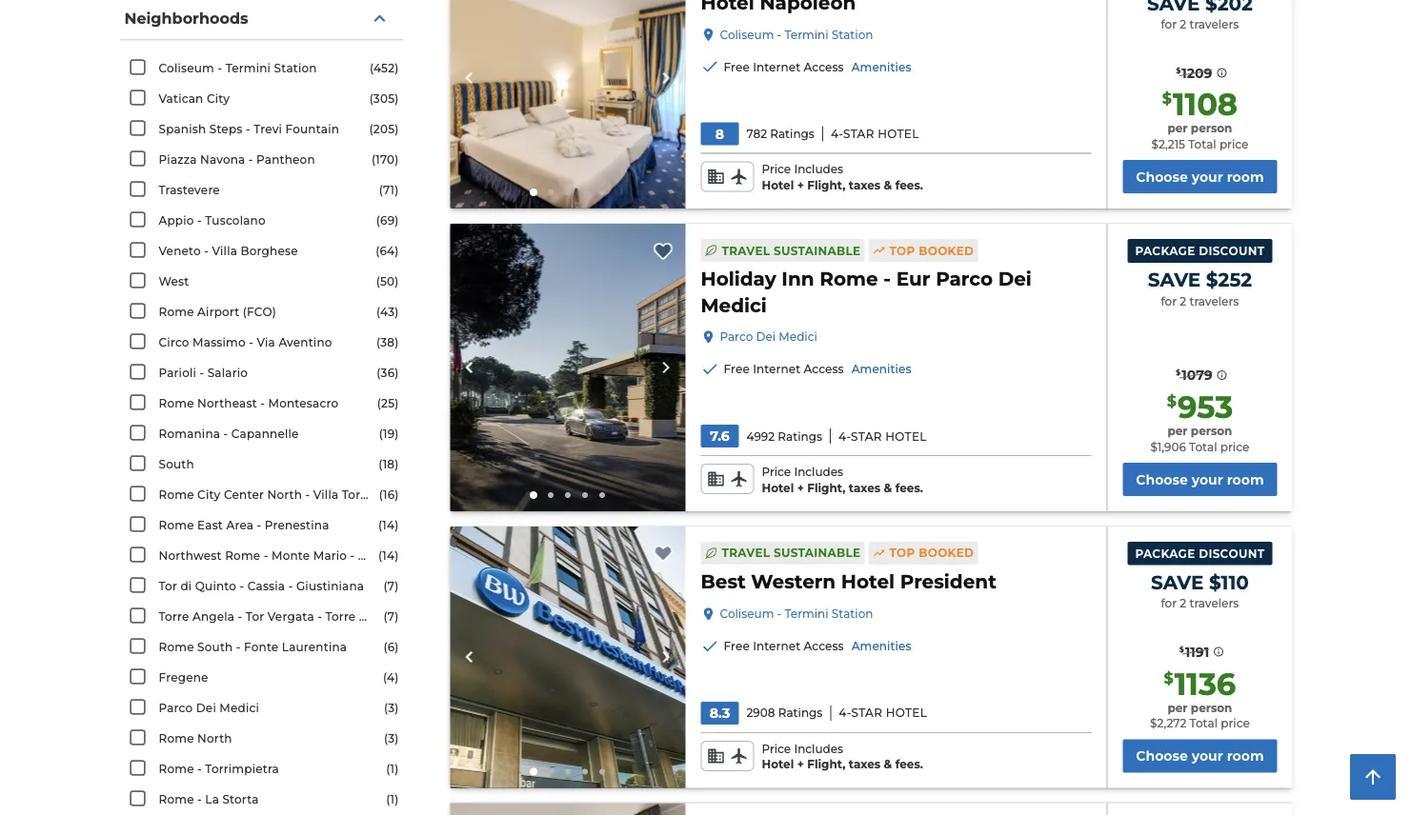 Task type: vqa. For each thing, say whether or not it's contained in the screenshot.


Task type: describe. For each thing, give the bounding box(es) containing it.
package discount for 953
[[1136, 244, 1265, 258]]

free for 1108
[[724, 60, 750, 74]]

laurentina
[[282, 641, 347, 654]]

go to image #5 image for 953
[[600, 493, 605, 498]]

go to image #3 image for 1136
[[565, 770, 571, 775]]

2 photo carousel region from the top
[[450, 224, 686, 512]]

cassia
[[248, 580, 285, 593]]

rome inside holiday inn rome - eur parco dei medici
[[820, 268, 879, 291]]

2 torre from the left
[[325, 610, 356, 624]]

(6)
[[384, 641, 399, 654]]

vatican
[[159, 92, 203, 105]]

2 for 1108
[[1180, 18, 1187, 31]]

holiday inn rome - eur parco dei medici
[[701, 268, 1032, 318]]

1136
[[1175, 666, 1237, 703]]

di
[[181, 580, 192, 593]]

4-star hotel for 1108
[[831, 127, 920, 141]]

choose your room button for 953
[[1123, 463, 1278, 496]]

inn
[[782, 268, 815, 291]]

- right angela
[[238, 610, 243, 624]]

- left the monte
[[264, 549, 268, 563]]

- up "capannelle"
[[260, 397, 265, 410]]

room for 953
[[1227, 472, 1265, 488]]

0 vertical spatial villa
[[212, 244, 237, 258]]

go to image #2 image for 953
[[548, 493, 554, 498]]

president
[[901, 570, 997, 594]]

eur
[[897, 268, 931, 291]]

choose your room for 953
[[1136, 472, 1265, 488]]

ratings for 1136
[[779, 707, 823, 721]]

choose for 1136
[[1136, 749, 1188, 765]]

$2,272
[[1151, 717, 1187, 731]]

0 horizontal spatial tor
[[159, 580, 177, 593]]

2 vertical spatial dei
[[196, 702, 216, 715]]

- right navona
[[249, 153, 253, 166]]

termini for 1108
[[785, 28, 829, 42]]

(3) for parco dei medici
[[384, 702, 399, 715]]

ratings for 1108
[[770, 127, 815, 141]]

1 vertical spatial termini
[[226, 61, 271, 75]]

parioli - salario
[[159, 366, 248, 380]]

amenities for 953
[[852, 363, 912, 377]]

1 go to image #4 image from the top
[[582, 190, 588, 196]]

northeast
[[197, 397, 257, 410]]

$ for 1136
[[1164, 669, 1174, 688]]

$ 1209
[[1177, 65, 1213, 81]]

angela
[[192, 610, 235, 624]]

access for 953
[[804, 363, 844, 377]]

- down rome north
[[197, 763, 202, 776]]

8
[[716, 126, 725, 142]]

person for 1136
[[1191, 701, 1233, 715]]

- left fonte in the bottom of the page
[[236, 641, 241, 654]]

rome for rome east area - prenestina
[[159, 519, 194, 532]]

pantheon
[[257, 153, 315, 166]]

1 go to image #1 image from the top
[[530, 189, 538, 197]]

quinto
[[195, 580, 236, 593]]

price for 1136
[[762, 742, 791, 756]]

(4)
[[383, 671, 399, 685]]

1 horizontal spatial parco dei medici
[[720, 330, 818, 344]]

7.6
[[710, 429, 730, 445]]

(25)
[[377, 397, 399, 410]]

1108
[[1173, 86, 1238, 123]]

torionia
[[342, 488, 390, 502]]

room for 1108
[[1227, 169, 1265, 185]]

4992
[[747, 430, 775, 444]]

price for 1108
[[1220, 138, 1249, 151]]

price for 953
[[762, 465, 791, 479]]

4- for 1108
[[831, 127, 844, 141]]

your for 1136
[[1192, 749, 1224, 765]]

spanish steps - trevi fountain
[[159, 122, 339, 136]]

go to image #1 image for 1136
[[530, 769, 538, 776]]

1079
[[1182, 367, 1213, 384]]

1 vertical spatial coliseum
[[159, 61, 214, 75]]

- left cassia
[[240, 580, 244, 593]]

torrimpietra
[[205, 763, 279, 776]]

(fco)
[[243, 305, 277, 319]]

1 vertical spatial station
[[274, 61, 317, 75]]

monte
[[272, 549, 310, 563]]

package for 953
[[1136, 244, 1196, 258]]

piazza
[[159, 153, 197, 166]]

airport
[[197, 305, 240, 319]]

storta
[[223, 793, 259, 807]]

free internet access amenities for 1136
[[724, 640, 912, 654]]

& for 1136
[[884, 758, 893, 772]]

1 horizontal spatial parco
[[720, 330, 753, 344]]

per for 1108
[[1168, 122, 1188, 135]]

2908 ratings
[[747, 707, 823, 721]]

rome city center north - villa torionia
[[159, 488, 390, 502]]

western
[[751, 570, 836, 594]]

1 vertical spatial villa
[[313, 488, 339, 502]]

booked for 1136
[[919, 547, 975, 560]]

flight, for 1136
[[808, 758, 846, 772]]

star for 953
[[851, 430, 882, 444]]

(16)
[[379, 488, 399, 502]]

vergata
[[268, 610, 314, 624]]

2 horizontal spatial medici
[[779, 330, 818, 344]]

piazza navona - pantheon
[[159, 153, 315, 166]]

salario
[[208, 366, 248, 380]]

(7) for torre angela - tor vergata - torre maura
[[384, 610, 399, 624]]

via
[[257, 336, 275, 349]]

flight, for 1108
[[808, 179, 846, 192]]

price includes hotel + flight, taxes & fees. for 1136
[[762, 742, 924, 772]]

fregene
[[159, 671, 208, 685]]

0 vertical spatial north
[[267, 488, 302, 502]]

travelers for 953
[[1190, 295, 1240, 308]]

choose your room button for 1136
[[1123, 740, 1278, 773]]

(38)
[[377, 336, 399, 349]]

$ 1136 per person $2,272 total price
[[1151, 666, 1250, 731]]

your for 953
[[1192, 472, 1224, 488]]

+ for 953
[[798, 481, 804, 495]]

(170)
[[372, 153, 399, 166]]

1 horizontal spatial tor
[[246, 610, 264, 624]]

neighborhoods button
[[121, 0, 403, 41]]

top for 1136
[[890, 547, 916, 560]]

price includes hotel + flight, taxes & fees. for 953
[[762, 465, 924, 495]]

- right area
[[257, 519, 262, 532]]

travel sustainable for 953
[[722, 244, 861, 258]]

& for 1108
[[884, 179, 893, 192]]

fonte
[[244, 641, 279, 654]]

coliseum - termini station for 1136
[[720, 607, 874, 621]]

medici inside holiday inn rome - eur parco dei medici
[[701, 294, 767, 318]]

- up the vatican city on the left top of page
[[218, 61, 222, 75]]

rome north
[[159, 732, 232, 746]]

save $252
[[1148, 268, 1253, 292]]

east
[[197, 519, 223, 532]]

total for 953
[[1190, 440, 1218, 454]]

782 ratings
[[747, 127, 815, 141]]

for for 1136
[[1161, 597, 1177, 611]]

- left trevi
[[246, 122, 250, 136]]

capannelle
[[231, 427, 299, 441]]

best western hotel president
[[701, 570, 997, 594]]

appio - tuscolano
[[159, 214, 266, 227]]

tuscolano
[[205, 214, 266, 227]]

1 vertical spatial coliseum - termini station
[[159, 61, 317, 75]]

(69)
[[376, 214, 399, 227]]

choose for 1108
[[1136, 169, 1188, 185]]

- down northeast
[[224, 427, 228, 441]]

1 horizontal spatial south
[[197, 641, 233, 654]]

rome down rome east area - prenestina
[[225, 549, 261, 563]]

giustiniana
[[296, 580, 364, 593]]

package discount for 1136
[[1136, 547, 1265, 561]]

0 horizontal spatial north
[[197, 732, 232, 746]]

veneto - villa borghese
[[159, 244, 298, 258]]

hotel napoleon element
[[701, 0, 856, 16]]

taxes for 953
[[849, 481, 881, 495]]

access for 1136
[[804, 640, 844, 654]]

veneto
[[159, 244, 201, 258]]

choose your room button for 1108
[[1123, 160, 1278, 194]]

$ 1079
[[1176, 367, 1213, 384]]

+ for 1136
[[798, 758, 804, 772]]

vatican city
[[159, 92, 230, 105]]

save $110
[[1152, 571, 1250, 594]]

free for 953
[[724, 363, 750, 377]]

mario
[[313, 549, 347, 563]]

booked for 953
[[919, 244, 975, 258]]

go to image #4 image for 1136
[[582, 770, 588, 775]]

go to image #1 image for 953
[[530, 492, 538, 499]]

circo massimo - via aventino
[[159, 336, 332, 349]]

circo
[[159, 336, 189, 349]]

(205)
[[369, 122, 399, 136]]

top for 953
[[890, 244, 916, 258]]

massimo
[[193, 336, 246, 349]]

choose your room for 1108
[[1136, 169, 1265, 185]]

coliseum for 1136
[[720, 607, 774, 621]]

- left la
[[197, 793, 202, 807]]

aventino
[[279, 336, 332, 349]]

rome for rome - torrimpietra
[[159, 763, 194, 776]]

0 vertical spatial south
[[159, 458, 194, 471]]

- right cassia
[[289, 580, 293, 593]]

(3) for rome north
[[384, 732, 399, 746]]

internet for 1108
[[753, 60, 801, 74]]

rome airport (fco)
[[159, 305, 277, 319]]

0 horizontal spatial parco dei medici
[[159, 702, 259, 715]]

(71)
[[379, 183, 399, 197]]

rome - torrimpietra
[[159, 763, 279, 776]]

4- for 1136
[[839, 707, 852, 721]]

1 vertical spatial dei
[[756, 330, 776, 344]]

1 go to image #5 image from the top
[[600, 190, 605, 196]]

best western hotel president element
[[701, 569, 997, 596]]

0 horizontal spatial medici
[[220, 702, 259, 715]]



Task type: locate. For each thing, give the bounding box(es) containing it.
0 vertical spatial 4-
[[831, 127, 844, 141]]

person inside the $ 1136 per person $2,272 total price
[[1191, 701, 1233, 715]]

$ left "953"
[[1167, 392, 1177, 411]]

3 price from the top
[[762, 742, 791, 756]]

- right mario
[[350, 549, 355, 563]]

(452)
[[370, 61, 399, 75]]

2 down save $110
[[1180, 597, 1187, 611]]

0 vertical spatial per
[[1168, 122, 1188, 135]]

villa down tuscolano
[[212, 244, 237, 258]]

per up $2,215
[[1168, 122, 1188, 135]]

782
[[747, 127, 767, 141]]

1 top booked from the top
[[890, 244, 975, 258]]

3 person from the top
[[1191, 701, 1233, 715]]

go to image #3 image for 953
[[565, 493, 571, 498]]

rome up fregene
[[159, 641, 194, 654]]

star right 4992 ratings
[[851, 430, 882, 444]]

star for 1136
[[852, 707, 883, 721]]

1 choose your room button from the top
[[1123, 160, 1278, 194]]

- down hotel napoleon element
[[777, 28, 782, 42]]

3 free internet access amenities from the top
[[724, 640, 912, 654]]

travelers up 1209 at the right top
[[1190, 18, 1240, 31]]

save for 1136
[[1152, 571, 1204, 594]]

1 vertical spatial choose
[[1136, 472, 1188, 488]]

1 vertical spatial parco dei medici
[[159, 702, 259, 715]]

8.3
[[710, 706, 730, 722]]

taxes
[[849, 179, 881, 192], [849, 481, 881, 495], [849, 758, 881, 772]]

0 vertical spatial medici
[[701, 294, 767, 318]]

(7) up (6)
[[384, 610, 399, 624]]

3 room from the top
[[1227, 749, 1265, 765]]

1 choose your room from the top
[[1136, 169, 1265, 185]]

$ for 953
[[1167, 392, 1177, 411]]

travel sustainable up western at the right bottom of the page
[[722, 547, 861, 560]]

(14) down (16)
[[378, 519, 399, 532]]

2 vertical spatial parco
[[159, 702, 193, 715]]

star
[[844, 127, 875, 141], [851, 430, 882, 444], [852, 707, 883, 721]]

2 (1) from the top
[[386, 793, 399, 807]]

for 2 travelers down save $252
[[1161, 295, 1240, 308]]

station
[[832, 28, 874, 42], [274, 61, 317, 75], [832, 607, 874, 621]]

1 vertical spatial for
[[1161, 295, 1177, 308]]

1 go to image #2 image from the top
[[548, 190, 554, 196]]

1 vertical spatial go to image #3 image
[[565, 493, 571, 498]]

3 internet from the top
[[753, 640, 801, 654]]

(18)
[[379, 458, 399, 471]]

price down the 1108
[[1220, 138, 1249, 151]]

1 package from the top
[[1136, 244, 1196, 258]]

per inside the $ 953 per person $1,906 total price
[[1168, 424, 1188, 438]]

sustainable up inn
[[774, 244, 861, 258]]

2 fees. from the top
[[896, 481, 924, 495]]

3 taxes from the top
[[849, 758, 881, 772]]

0 vertical spatial total
[[1189, 138, 1217, 151]]

choose for 953
[[1136, 472, 1188, 488]]

1 torre from the left
[[159, 610, 189, 624]]

discount up $252
[[1199, 244, 1265, 258]]

sustainable
[[774, 244, 861, 258], [774, 547, 861, 560]]

0 vertical spatial 2
[[1180, 18, 1187, 31]]

2 includes from the top
[[794, 465, 844, 479]]

1 vertical spatial choose your room
[[1136, 472, 1265, 488]]

city up east
[[197, 488, 221, 502]]

free internet access amenities for 1108
[[724, 60, 912, 74]]

1 vertical spatial your
[[1192, 472, 1224, 488]]

2 price from the top
[[762, 465, 791, 479]]

2 vertical spatial termini
[[785, 607, 829, 621]]

1 price includes hotel + flight, taxes & fees. from the top
[[762, 163, 924, 192]]

station down best western hotel president element
[[832, 607, 874, 621]]

1 vertical spatial tor
[[246, 610, 264, 624]]

flight, for 953
[[808, 481, 846, 495]]

tor up rome south - fonte laurentina
[[246, 610, 264, 624]]

2 for from the top
[[1161, 295, 1177, 308]]

0 vertical spatial go to image #4 image
[[582, 190, 588, 196]]

(7)
[[384, 580, 399, 593], [384, 610, 399, 624]]

rome up rome - torrimpietra
[[159, 732, 194, 746]]

0 vertical spatial package discount
[[1136, 244, 1265, 258]]

2 vertical spatial free internet access amenities
[[724, 640, 912, 654]]

2 free internet access amenities from the top
[[724, 363, 912, 377]]

$ inside the $ 1191
[[1180, 645, 1185, 654]]

0 horizontal spatial villa
[[212, 244, 237, 258]]

0 vertical spatial choose your room button
[[1123, 160, 1278, 194]]

your down the $ 1136 per person $2,272 total price
[[1192, 749, 1224, 765]]

2 package discount from the top
[[1136, 547, 1265, 561]]

0 vertical spatial star
[[844, 127, 875, 141]]

3 go to image #4 image from the top
[[582, 770, 588, 775]]

0 vertical spatial internet
[[753, 60, 801, 74]]

$1,906
[[1151, 440, 1187, 454]]

hotel
[[878, 127, 920, 141], [762, 179, 794, 192], [886, 430, 927, 444], [762, 481, 794, 495], [842, 570, 895, 594], [886, 707, 928, 721], [762, 758, 794, 772]]

1 vertical spatial room
[[1227, 472, 1265, 488]]

for 2 travelers for 953
[[1161, 295, 1240, 308]]

1 vertical spatial top booked
[[890, 547, 975, 560]]

- down western at the right bottom of the page
[[777, 607, 782, 621]]

0 vertical spatial flight,
[[808, 179, 846, 192]]

- right vergata
[[318, 610, 322, 624]]

2 taxes from the top
[[849, 481, 881, 495]]

2 price includes hotel + flight, taxes & fees. from the top
[[762, 465, 924, 495]]

2 vertical spatial 2
[[1180, 597, 1187, 611]]

2 vertical spatial travelers
[[1190, 597, 1240, 611]]

1 vertical spatial top
[[890, 547, 916, 560]]

city for vatican
[[207, 92, 230, 105]]

$110
[[1210, 571, 1250, 594]]

2 (7) from the top
[[384, 610, 399, 624]]

1 vertical spatial &
[[884, 481, 893, 495]]

0 vertical spatial for 2 travelers
[[1161, 18, 1240, 31]]

choose your room
[[1136, 169, 1265, 185], [1136, 472, 1265, 488], [1136, 749, 1265, 765]]

go to image #2 image
[[548, 190, 554, 196], [548, 493, 554, 498], [548, 770, 554, 775]]

dei inside holiday inn rome - eur parco dei medici
[[999, 268, 1032, 291]]

top up president
[[890, 547, 916, 560]]

person inside the $ 953 per person $1,906 total price
[[1191, 424, 1233, 438]]

3 flight, from the top
[[808, 758, 846, 772]]

steps
[[209, 122, 243, 136]]

rome for rome northeast - montesacro
[[159, 397, 194, 410]]

fees.
[[896, 179, 924, 192], [896, 481, 924, 495], [896, 758, 924, 772]]

2 vertical spatial choose your room
[[1136, 749, 1265, 765]]

internet up 4992 ratings
[[753, 363, 801, 377]]

1 travel sustainable from the top
[[722, 244, 861, 258]]

person for 953
[[1191, 424, 1233, 438]]

2 vertical spatial per
[[1168, 701, 1188, 715]]

flight, down 2908 ratings
[[808, 758, 846, 772]]

trastevere
[[159, 183, 220, 197]]

$ inside $ 1108 per person $2,215 total price
[[1163, 89, 1173, 108]]

4- right 4992 ratings
[[839, 430, 851, 444]]

(14) for rome east area - prenestina
[[378, 519, 399, 532]]

best
[[701, 570, 746, 594]]

2 vertical spatial your
[[1192, 749, 1224, 765]]

1191
[[1186, 644, 1210, 661]]

$ inside the $ 953 per person $1,906 total price
[[1167, 392, 1177, 411]]

fees. for 1108
[[896, 179, 924, 192]]

$ left 1136
[[1164, 669, 1174, 688]]

0 vertical spatial access
[[804, 60, 844, 74]]

neighborhoods
[[124, 9, 248, 27]]

(64)
[[376, 244, 399, 258]]

travel for 953
[[722, 244, 771, 258]]

3 for 2 travelers from the top
[[1161, 597, 1240, 611]]

choose your room down $2,215
[[1136, 169, 1265, 185]]

south down angela
[[197, 641, 233, 654]]

& for 953
[[884, 481, 893, 495]]

2 down save $252
[[1180, 295, 1187, 308]]

$ inside $ 1079
[[1176, 368, 1181, 377]]

2 vertical spatial for 2 travelers
[[1161, 597, 1240, 611]]

1 per from the top
[[1168, 122, 1188, 135]]

0 vertical spatial price
[[762, 163, 791, 176]]

go to image #4 image for 953
[[582, 493, 588, 498]]

2 vertical spatial medici
[[220, 702, 259, 715]]

1 vertical spatial total
[[1190, 440, 1218, 454]]

termini down the neighborhoods dropdown button
[[226, 61, 271, 75]]

0 vertical spatial tor
[[159, 580, 177, 593]]

station for 1136
[[832, 607, 874, 621]]

dei
[[999, 268, 1032, 291], [756, 330, 776, 344], [196, 702, 216, 715]]

1 2 from the top
[[1180, 18, 1187, 31]]

fees. for 953
[[896, 481, 924, 495]]

parco dei medici down inn
[[720, 330, 818, 344]]

1 horizontal spatial dei
[[756, 330, 776, 344]]

2 vertical spatial go to image #1 image
[[530, 769, 538, 776]]

1 access from the top
[[804, 60, 844, 74]]

$ left 1191
[[1180, 645, 1185, 654]]

1 travelers from the top
[[1190, 18, 1240, 31]]

3 per from the top
[[1168, 701, 1188, 715]]

1 free internet access amenities from the top
[[724, 60, 912, 74]]

1 vertical spatial price
[[762, 465, 791, 479]]

go to image #5 image for 1136
[[600, 770, 605, 775]]

2 room from the top
[[1227, 472, 1265, 488]]

1 vertical spatial (14)
[[378, 549, 399, 563]]

choose down $2,215
[[1136, 169, 1188, 185]]

taxes for 1136
[[849, 758, 881, 772]]

(1) for rome - torrimpietra
[[386, 763, 399, 776]]

parco inside holiday inn rome - eur parco dei medici
[[936, 268, 993, 291]]

termini for 1136
[[785, 607, 829, 621]]

includes down 2908 ratings
[[794, 742, 844, 756]]

2 booked from the top
[[919, 547, 975, 560]]

2 + from the top
[[798, 481, 804, 495]]

free internet access amenities for 953
[[724, 363, 912, 377]]

price for 1136
[[1221, 717, 1250, 731]]

4- for 953
[[839, 430, 851, 444]]

price includes hotel + flight, taxes & fees. down 782 ratings
[[762, 163, 924, 192]]

choose your room button down $2,215
[[1123, 160, 1278, 194]]

appio
[[159, 214, 194, 227]]

includes for 1108
[[794, 163, 844, 176]]

save
[[1148, 268, 1201, 292], [1152, 571, 1204, 594]]

$252
[[1207, 268, 1253, 292]]

2 vertical spatial coliseum - termini station
[[720, 607, 874, 621]]

choose your room button
[[1123, 160, 1278, 194], [1123, 463, 1278, 496], [1123, 740, 1278, 773]]

$ for 1191
[[1180, 645, 1185, 654]]

1 photo carousel region from the top
[[450, 0, 686, 209]]

choose down $2,272
[[1136, 749, 1188, 765]]

$ 1191
[[1180, 644, 1210, 661]]

booked up president
[[919, 547, 975, 560]]

for 2 travelers for 1136
[[1161, 597, 1240, 611]]

2 up $ 1209
[[1180, 18, 1187, 31]]

internet
[[753, 60, 801, 74], [753, 363, 801, 377], [753, 640, 801, 654]]

rome for rome city center north - villa torionia
[[159, 488, 194, 502]]

2 go to image #1 image from the top
[[530, 492, 538, 499]]

total
[[1189, 138, 1217, 151], [1190, 440, 1218, 454], [1190, 717, 1218, 731]]

flight,
[[808, 179, 846, 192], [808, 481, 846, 495], [808, 758, 846, 772]]

price inside $ 1108 per person $2,215 total price
[[1220, 138, 1249, 151]]

taxes for 1108
[[849, 179, 881, 192]]

total for 1136
[[1190, 717, 1218, 731]]

travel up holiday
[[722, 244, 771, 258]]

1 vertical spatial go to image #5 image
[[600, 493, 605, 498]]

0 vertical spatial price includes hotel + flight, taxes & fees.
[[762, 163, 924, 192]]

1 (14) from the top
[[378, 519, 399, 532]]

save for 953
[[1148, 268, 1201, 292]]

property building image for 953
[[450, 224, 686, 512]]

2 choose from the top
[[1136, 472, 1188, 488]]

for 2 travelers down save $110
[[1161, 597, 1240, 611]]

package for 1136
[[1136, 547, 1196, 561]]

2 vertical spatial go to image #4 image
[[582, 770, 588, 775]]

image 1 of 5 image
[[450, 0, 686, 209]]

go to image #5 image
[[600, 190, 605, 196], [600, 493, 605, 498], [600, 770, 605, 775]]

2 go to image #5 image from the top
[[600, 493, 605, 498]]

1 vertical spatial for 2 travelers
[[1161, 295, 1240, 308]]

rome south - fonte laurentina
[[159, 641, 347, 654]]

medici up rome north
[[220, 702, 259, 715]]

2 vertical spatial coliseum
[[720, 607, 774, 621]]

person inside $ 1108 per person $2,215 total price
[[1191, 122, 1233, 135]]

&
[[884, 179, 893, 192], [884, 481, 893, 495], [884, 758, 893, 772]]

2 vertical spatial for
[[1161, 597, 1177, 611]]

1 internet from the top
[[753, 60, 801, 74]]

2 vertical spatial go to image #3 image
[[565, 770, 571, 775]]

travel sustainable up inn
[[722, 244, 861, 258]]

1 + from the top
[[798, 179, 804, 192]]

medici down holiday
[[701, 294, 767, 318]]

1 discount from the top
[[1199, 244, 1265, 258]]

free internet access amenities down hotel napoleon element
[[724, 60, 912, 74]]

3 travelers from the top
[[1190, 597, 1240, 611]]

travel sustainable
[[722, 244, 861, 258], [722, 547, 861, 560]]

amenities
[[852, 60, 912, 74], [852, 363, 912, 377], [852, 640, 912, 654]]

(1)
[[386, 763, 399, 776], [386, 793, 399, 807]]

1 vertical spatial property building image
[[450, 527, 686, 789]]

(305)
[[370, 92, 399, 105]]

fountain
[[286, 122, 339, 136]]

1 vertical spatial travelers
[[1190, 295, 1240, 308]]

0 vertical spatial fees.
[[896, 179, 924, 192]]

3 go to image #5 image from the top
[[600, 770, 605, 775]]

price includes hotel + flight, taxes & fees. for 1108
[[762, 163, 924, 192]]

- left via
[[249, 336, 254, 349]]

for 2 travelers for 1108
[[1161, 18, 1240, 31]]

$ left the 1108
[[1163, 89, 1173, 108]]

0 vertical spatial go to image #5 image
[[600, 190, 605, 196]]

sustainable for 1136
[[774, 547, 861, 560]]

total inside the $ 953 per person $1,906 total price
[[1190, 440, 1218, 454]]

trionfale
[[358, 549, 410, 563]]

per up $2,272
[[1168, 701, 1188, 715]]

price down "953"
[[1221, 440, 1250, 454]]

sustainable for 953
[[774, 244, 861, 258]]

tor di quinto - cassia - giustiniana
[[159, 580, 364, 593]]

ratings right the 4992 on the right
[[778, 430, 823, 444]]

2 property building image from the top
[[450, 527, 686, 789]]

2908
[[747, 707, 775, 721]]

rome left la
[[159, 793, 194, 807]]

1 package discount from the top
[[1136, 244, 1265, 258]]

price includes hotel + flight, taxes & fees.
[[762, 163, 924, 192], [762, 465, 924, 495], [762, 742, 924, 772]]

1 vertical spatial includes
[[794, 465, 844, 479]]

1 vertical spatial free
[[724, 363, 750, 377]]

$ inside the $ 1136 per person $2,272 total price
[[1164, 669, 1174, 688]]

3 + from the top
[[798, 758, 804, 772]]

for down save $110
[[1161, 597, 1177, 611]]

2 your from the top
[[1192, 472, 1224, 488]]

west
[[159, 275, 189, 288]]

$ inside $ 1209
[[1177, 66, 1181, 75]]

$ 953 per person $1,906 total price
[[1151, 389, 1250, 454]]

montesacro
[[268, 397, 339, 410]]

1 vertical spatial discount
[[1199, 547, 1265, 561]]

2 vertical spatial choose
[[1136, 749, 1188, 765]]

rome up northwest
[[159, 519, 194, 532]]

(14) right mario
[[378, 549, 399, 563]]

0 horizontal spatial parco
[[159, 702, 193, 715]]

1 amenities from the top
[[852, 60, 912, 74]]

2 & from the top
[[884, 481, 893, 495]]

0 vertical spatial booked
[[919, 244, 975, 258]]

go to image #2 image for 1136
[[548, 770, 554, 775]]

2 go to image #3 image from the top
[[565, 493, 571, 498]]

(19)
[[379, 427, 399, 441]]

top booked for 953
[[890, 244, 975, 258]]

room
[[1227, 169, 1265, 185], [1227, 472, 1265, 488], [1227, 749, 1265, 765]]

1 booked from the top
[[919, 244, 975, 258]]

- right veneto
[[204, 244, 209, 258]]

3 your from the top
[[1192, 749, 1224, 765]]

north up prenestina
[[267, 488, 302, 502]]

2 vertical spatial flight,
[[808, 758, 846, 772]]

2 for 2 travelers from the top
[[1161, 295, 1240, 308]]

center
[[224, 488, 264, 502]]

price inside the $ 953 per person $1,906 total price
[[1221, 440, 1250, 454]]

free up 8
[[724, 60, 750, 74]]

2 vertical spatial total
[[1190, 717, 1218, 731]]

internet down western at the right bottom of the page
[[753, 640, 801, 654]]

rome northeast - montesacro
[[159, 397, 339, 410]]

0 vertical spatial taxes
[[849, 179, 881, 192]]

2 vertical spatial &
[[884, 758, 893, 772]]

0 vertical spatial city
[[207, 92, 230, 105]]

- right parioli
[[200, 366, 204, 380]]

amenities for 1136
[[852, 640, 912, 654]]

your
[[1192, 169, 1224, 185], [1192, 472, 1224, 488], [1192, 749, 1224, 765]]

2 top booked from the top
[[890, 547, 975, 560]]

2 free from the top
[[724, 363, 750, 377]]

property building image for 1136
[[450, 527, 686, 789]]

2 choose your room from the top
[[1136, 472, 1265, 488]]

northwest rome - monte mario - trionfale
[[159, 549, 410, 563]]

2 horizontal spatial parco
[[936, 268, 993, 291]]

per inside the $ 1136 per person $2,272 total price
[[1168, 701, 1188, 715]]

1 vertical spatial per
[[1168, 424, 1188, 438]]

1 vertical spatial save
[[1152, 571, 1204, 594]]

3 price includes hotel + flight, taxes & fees. from the top
[[762, 742, 924, 772]]

0 vertical spatial (3)
[[384, 702, 399, 715]]

1 fees. from the top
[[896, 179, 924, 192]]

price
[[1220, 138, 1249, 151], [1221, 440, 1250, 454], [1221, 717, 1250, 731]]

1 vertical spatial go to image #1 image
[[530, 492, 538, 499]]

star for 1108
[[844, 127, 875, 141]]

go to image #1 image
[[530, 189, 538, 197], [530, 492, 538, 499], [530, 769, 538, 776]]

1 price from the top
[[762, 163, 791, 176]]

amenities for 1108
[[852, 60, 912, 74]]

2 go to image #4 image from the top
[[582, 493, 588, 498]]

0 horizontal spatial south
[[159, 458, 194, 471]]

1 includes from the top
[[794, 163, 844, 176]]

1 vertical spatial ratings
[[778, 430, 823, 444]]

3 fees. from the top
[[896, 758, 924, 772]]

2 travelers from the top
[[1190, 295, 1240, 308]]

(7) for tor di quinto - cassia - giustiniana
[[384, 580, 399, 593]]

total right $2,272
[[1190, 717, 1218, 731]]

la
[[205, 793, 219, 807]]

4992 ratings
[[747, 430, 823, 444]]

3 choose your room button from the top
[[1123, 740, 1278, 773]]

2 vertical spatial choose your room button
[[1123, 740, 1278, 773]]

1 go to image #3 image from the top
[[565, 190, 571, 196]]

go to image #4 image
[[582, 190, 588, 196], [582, 493, 588, 498], [582, 770, 588, 775]]

ratings for 953
[[778, 430, 823, 444]]

south
[[159, 458, 194, 471], [197, 641, 233, 654]]

torre down 'giustiniana'
[[325, 610, 356, 624]]

navona
[[200, 153, 245, 166]]

0 vertical spatial property building image
[[450, 224, 686, 512]]

borghese
[[241, 244, 298, 258]]

coliseum - termini station up the vatican city on the left top of page
[[159, 61, 317, 75]]

choose your room button down $2,272
[[1123, 740, 1278, 773]]

free
[[724, 60, 750, 74], [724, 363, 750, 377], [724, 640, 750, 654]]

torre angela - tor vergata - torre maura
[[159, 610, 397, 624]]

rome for rome south - fonte laurentina
[[159, 641, 194, 654]]

1 flight, from the top
[[808, 179, 846, 192]]

discount for 1136
[[1199, 547, 1265, 561]]

ratings right 782
[[770, 127, 815, 141]]

room down the $ 1136 per person $2,272 total price
[[1227, 749, 1265, 765]]

3 free from the top
[[724, 640, 750, 654]]

coliseum - termini station for 1108
[[720, 28, 874, 42]]

property building image
[[450, 224, 686, 512], [450, 527, 686, 789]]

2 vertical spatial internet
[[753, 640, 801, 654]]

coliseum up vatican
[[159, 61, 214, 75]]

north
[[267, 488, 302, 502], [197, 732, 232, 746]]

2 package from the top
[[1136, 547, 1196, 561]]

- left eur
[[884, 268, 891, 291]]

termini down hotel napoleon element
[[785, 28, 829, 42]]

1 vertical spatial 2
[[1180, 295, 1187, 308]]

flight, down 782 ratings
[[808, 179, 846, 192]]

+ for 1108
[[798, 179, 804, 192]]

2 vertical spatial station
[[832, 607, 874, 621]]

price inside the $ 1136 per person $2,272 total price
[[1221, 717, 1250, 731]]

access
[[804, 60, 844, 74], [804, 363, 844, 377], [804, 640, 844, 654]]

+
[[798, 179, 804, 192], [798, 481, 804, 495], [798, 758, 804, 772]]

1 your from the top
[[1192, 169, 1224, 185]]

internet for 953
[[753, 363, 801, 377]]

medici down inn
[[779, 330, 818, 344]]

0 horizontal spatial torre
[[159, 610, 189, 624]]

2 go to image #2 image from the top
[[548, 493, 554, 498]]

maura
[[359, 610, 397, 624]]

953
[[1178, 389, 1234, 426]]

total inside $ 1108 per person $2,215 total price
[[1189, 138, 1217, 151]]

1 horizontal spatial villa
[[313, 488, 339, 502]]

- inside holiday inn rome - eur parco dei medici
[[884, 268, 891, 291]]

1 sustainable from the top
[[774, 244, 861, 258]]

for for 953
[[1161, 295, 1177, 308]]

photo carousel region
[[450, 0, 686, 209], [450, 224, 686, 512], [450, 527, 686, 789], [450, 804, 686, 816]]

2 travel from the top
[[722, 547, 771, 560]]

discount
[[1199, 244, 1265, 258], [1199, 547, 1265, 561]]

total inside the $ 1136 per person $2,272 total price
[[1190, 717, 1218, 731]]

top booked for 1136
[[890, 547, 975, 560]]

travel for 1136
[[722, 547, 771, 560]]

coliseum down best
[[720, 607, 774, 621]]

per inside $ 1108 per person $2,215 total price
[[1168, 122, 1188, 135]]

2 (14) from the top
[[378, 549, 399, 563]]

person for 1108
[[1191, 122, 1233, 135]]

1 vertical spatial flight,
[[808, 481, 846, 495]]

holiday inn rome - eur parco dei medici element
[[701, 266, 1092, 319]]

parioli
[[159, 366, 196, 380]]

0 vertical spatial station
[[832, 28, 874, 42]]

station down the neighborhoods dropdown button
[[274, 61, 317, 75]]

choose
[[1136, 169, 1188, 185], [1136, 472, 1188, 488], [1136, 749, 1188, 765]]

0 vertical spatial travel sustainable
[[722, 244, 861, 258]]

0 vertical spatial for
[[1161, 18, 1177, 31]]

4- right 782 ratings
[[831, 127, 844, 141]]

3 photo carousel region from the top
[[450, 527, 686, 789]]

your for 1108
[[1192, 169, 1224, 185]]

3 choose from the top
[[1136, 749, 1188, 765]]

3 & from the top
[[884, 758, 893, 772]]

for for 1108
[[1161, 18, 1177, 31]]

0 vertical spatial amenities
[[852, 60, 912, 74]]

choose your room for 1136
[[1136, 749, 1265, 765]]

room down the $ 953 per person $1,906 total price
[[1227, 472, 1265, 488]]

1 room from the top
[[1227, 169, 1265, 185]]

1 & from the top
[[884, 179, 893, 192]]

- right appio
[[197, 214, 202, 227]]

- up prenestina
[[306, 488, 310, 502]]

1 vertical spatial amenities
[[852, 363, 912, 377]]

1 vertical spatial (7)
[[384, 610, 399, 624]]

1 choose from the top
[[1136, 169, 1188, 185]]

price for 1108
[[762, 163, 791, 176]]

go to image #3 image
[[565, 190, 571, 196], [565, 493, 571, 498], [565, 770, 571, 775]]

$ for 1079
[[1176, 368, 1181, 377]]

flight, down 4992 ratings
[[808, 481, 846, 495]]

4 photo carousel region from the top
[[450, 804, 686, 816]]

rome east area - prenestina
[[159, 519, 329, 532]]

holiday
[[701, 268, 777, 291]]

coliseum - termini station
[[720, 28, 874, 42], [159, 61, 317, 75], [720, 607, 874, 621]]

$ left 1079
[[1176, 368, 1181, 377]]

3 includes from the top
[[794, 742, 844, 756]]

spanish
[[159, 122, 206, 136]]

1 vertical spatial fees.
[[896, 481, 924, 495]]

choose your room button down $1,906
[[1123, 463, 1278, 496]]

2 per from the top
[[1168, 424, 1188, 438]]

2 sustainable from the top
[[774, 547, 861, 560]]

2 internet from the top
[[753, 363, 801, 377]]

travelers down save $252
[[1190, 295, 1240, 308]]

1 top from the top
[[890, 244, 916, 258]]

1 travel from the top
[[722, 244, 771, 258]]

price for 953
[[1221, 440, 1250, 454]]

2 top from the top
[[890, 547, 916, 560]]

package up save $252
[[1136, 244, 1196, 258]]

parco down holiday
[[720, 330, 753, 344]]

1 vertical spatial price includes hotel + flight, taxes & fees.
[[762, 465, 924, 495]]

for
[[1161, 18, 1177, 31], [1161, 295, 1177, 308], [1161, 597, 1177, 611]]

rome for rome north
[[159, 732, 194, 746]]

1 property building image from the top
[[450, 224, 686, 512]]

2 discount from the top
[[1199, 547, 1265, 561]]

person down 1209 at the right top
[[1191, 122, 1233, 135]]

0 vertical spatial top
[[890, 244, 916, 258]]

1 horizontal spatial medici
[[701, 294, 767, 318]]

per for 953
[[1168, 424, 1188, 438]]

rome down parioli
[[159, 397, 194, 410]]

city for rome
[[197, 488, 221, 502]]

1 (7) from the top
[[384, 580, 399, 593]]

person down 1191
[[1191, 701, 1233, 715]]

(14)
[[378, 519, 399, 532], [378, 549, 399, 563]]

4-star hotel for 1136
[[839, 707, 928, 721]]

parco dei medici
[[720, 330, 818, 344], [159, 702, 259, 715]]

1 (1) from the top
[[386, 763, 399, 776]]

1 vertical spatial medici
[[779, 330, 818, 344]]

1 horizontal spatial north
[[267, 488, 302, 502]]

1209
[[1182, 65, 1213, 81]]

prenestina
[[265, 519, 329, 532]]

includes
[[794, 163, 844, 176], [794, 465, 844, 479], [794, 742, 844, 756]]

0 vertical spatial termini
[[785, 28, 829, 42]]

1 taxes from the top
[[849, 179, 881, 192]]

2 vertical spatial +
[[798, 758, 804, 772]]

total for 1108
[[1189, 138, 1217, 151]]

access down best western hotel president element
[[804, 640, 844, 654]]

3 go to image #1 image from the top
[[530, 769, 538, 776]]



